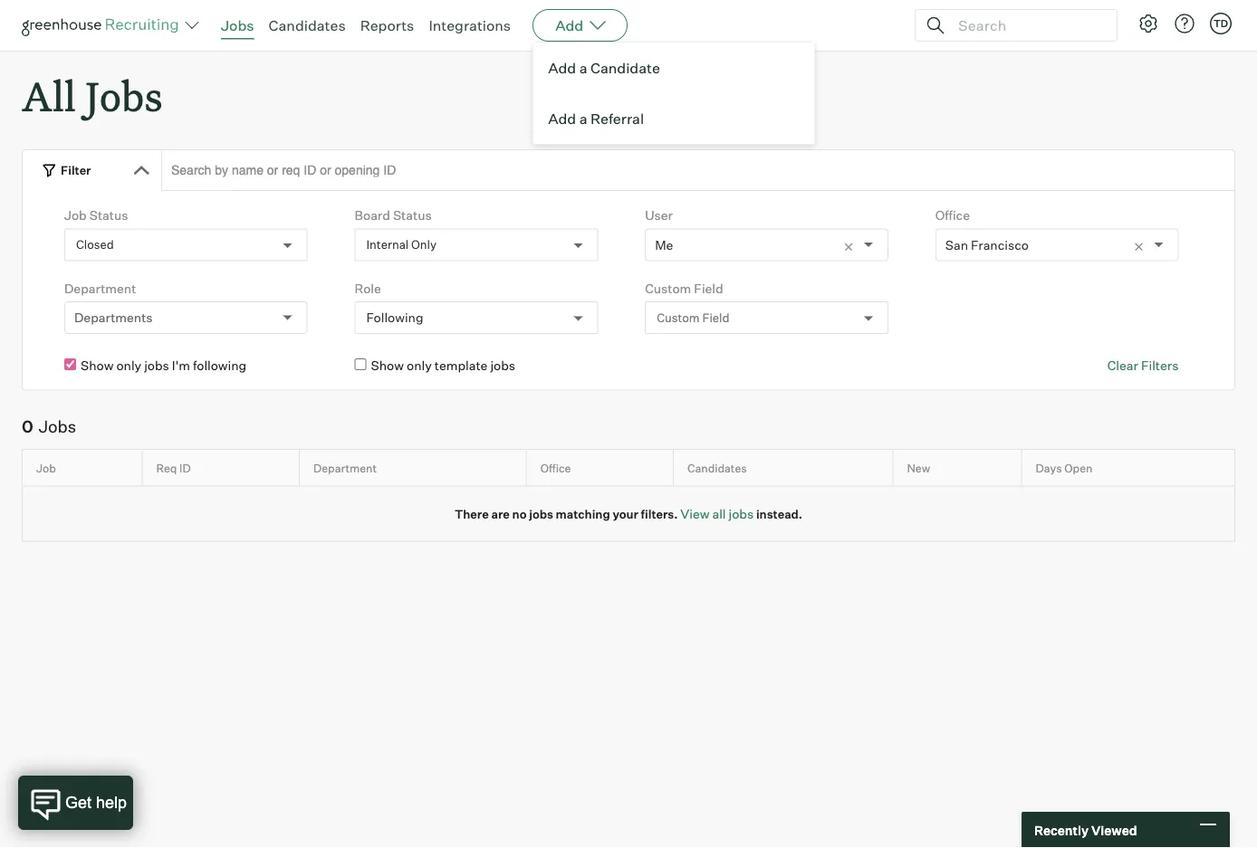 Task type: describe. For each thing, give the bounding box(es) containing it.
0 jobs
[[22, 417, 76, 437]]

board
[[355, 208, 390, 224]]

a for candidate
[[580, 59, 588, 77]]

days
[[1036, 461, 1063, 475]]

there
[[455, 507, 489, 522]]

1 vertical spatial office
[[541, 461, 571, 475]]

are
[[492, 507, 510, 522]]

0 vertical spatial custom
[[645, 281, 692, 296]]

instead.
[[756, 507, 803, 522]]

0 vertical spatial office
[[936, 208, 970, 224]]

clear filters
[[1108, 358, 1179, 374]]

Search by name or req ID or opening ID text field
[[161, 150, 1236, 191]]

all jobs
[[22, 69, 163, 122]]

status for board status
[[393, 208, 432, 224]]

1 vertical spatial field
[[703, 311, 730, 325]]

0
[[22, 417, 33, 437]]

no
[[512, 507, 527, 522]]

closed
[[76, 238, 114, 252]]

td menu
[[533, 42, 816, 145]]

req id
[[156, 461, 191, 475]]

recently
[[1035, 823, 1089, 839]]

show for show only jobs i'm following
[[81, 358, 114, 374]]

all
[[22, 69, 76, 122]]

referral
[[591, 110, 644, 128]]

add a referral link
[[534, 93, 815, 144]]

candidate
[[591, 59, 660, 77]]

jobs for all jobs
[[85, 69, 163, 122]]

internal
[[367, 238, 409, 252]]

all
[[713, 506, 726, 522]]

new
[[907, 461, 931, 475]]

san francisco option
[[946, 237, 1029, 253]]

greenhouse recruiting image
[[22, 14, 185, 36]]

jobs link
[[221, 16, 254, 34]]

show for show only template jobs
[[371, 358, 404, 374]]

1 horizontal spatial department
[[314, 461, 377, 475]]

id
[[179, 461, 191, 475]]

view all jobs link
[[681, 506, 754, 522]]

add button
[[533, 9, 628, 42]]

0 vertical spatial custom field
[[645, 281, 724, 296]]

clear value image
[[1133, 241, 1146, 254]]

integrations
[[429, 16, 511, 34]]

0 horizontal spatial candidates
[[269, 16, 346, 34]]

job for job
[[36, 461, 56, 475]]

san
[[946, 237, 969, 253]]

days open
[[1036, 461, 1093, 475]]

0 vertical spatial field
[[694, 281, 724, 296]]

clear filters link
[[1108, 357, 1179, 375]]

Show only jobs I'm following checkbox
[[64, 359, 76, 371]]

clear value image
[[843, 241, 855, 254]]

show only jobs i'm following
[[81, 358, 247, 374]]

1 vertical spatial custom
[[657, 311, 700, 325]]

matching
[[556, 507, 610, 522]]

td button
[[1211, 13, 1232, 34]]

san francisco
[[946, 237, 1029, 253]]



Task type: locate. For each thing, give the bounding box(es) containing it.
custom field down me
[[657, 311, 730, 325]]

filters
[[1142, 358, 1179, 374]]

td
[[1214, 17, 1229, 29]]

1 vertical spatial a
[[580, 110, 588, 128]]

only for template
[[407, 358, 432, 374]]

custom down me option
[[645, 281, 692, 296]]

add a candidate
[[548, 59, 660, 77]]

Show only template jobs checkbox
[[355, 359, 367, 371]]

job for job status
[[64, 208, 87, 224]]

view
[[681, 506, 710, 522]]

0 horizontal spatial status
[[89, 208, 128, 224]]

candidates right jobs link
[[269, 16, 346, 34]]

Search text field
[[954, 12, 1101, 39]]

candidates
[[269, 16, 346, 34], [688, 461, 747, 475]]

jobs right the 0
[[39, 417, 76, 437]]

office up san
[[936, 208, 970, 224]]

only
[[116, 358, 141, 374], [407, 358, 432, 374]]

clear
[[1108, 358, 1139, 374]]

department
[[64, 281, 136, 296], [314, 461, 377, 475]]

0 horizontal spatial department
[[64, 281, 136, 296]]

0 horizontal spatial only
[[116, 358, 141, 374]]

jobs
[[144, 358, 169, 374], [491, 358, 516, 374], [729, 506, 754, 522], [529, 507, 554, 522]]

2 clear value element from the left
[[1133, 230, 1155, 261]]

2 only from the left
[[407, 358, 432, 374]]

1 vertical spatial jobs
[[85, 69, 163, 122]]

1 vertical spatial add
[[548, 59, 576, 77]]

jobs left candidates link
[[221, 16, 254, 34]]

2 show from the left
[[371, 358, 404, 374]]

status
[[89, 208, 128, 224], [393, 208, 432, 224]]

td button
[[1207, 9, 1236, 38]]

jobs for 0 jobs
[[39, 417, 76, 437]]

user
[[645, 208, 673, 224]]

1 only from the left
[[116, 358, 141, 374]]

status up "internal only"
[[393, 208, 432, 224]]

0 horizontal spatial jobs
[[39, 417, 76, 437]]

me option
[[655, 237, 674, 253]]

job status
[[64, 208, 128, 224]]

following
[[193, 358, 247, 374]]

candidates link
[[269, 16, 346, 34]]

1 horizontal spatial office
[[936, 208, 970, 224]]

2 a from the top
[[580, 110, 588, 128]]

show right show only template jobs option
[[371, 358, 404, 374]]

1 horizontal spatial job
[[64, 208, 87, 224]]

status for job status
[[89, 208, 128, 224]]

template
[[435, 358, 488, 374]]

there are no jobs matching your filters. view all jobs instead.
[[455, 506, 803, 522]]

filter
[[61, 163, 91, 177]]

jobs inside there are no jobs matching your filters. view all jobs instead.
[[529, 507, 554, 522]]

0 vertical spatial a
[[580, 59, 588, 77]]

0 horizontal spatial job
[[36, 461, 56, 475]]

job down 0 jobs at left
[[36, 461, 56, 475]]

add up add a candidate
[[556, 16, 584, 34]]

office
[[936, 208, 970, 224], [541, 461, 571, 475]]

0 vertical spatial job
[[64, 208, 87, 224]]

2 vertical spatial jobs
[[39, 417, 76, 437]]

add inside dropdown button
[[556, 16, 584, 34]]

1 vertical spatial candidates
[[688, 461, 747, 475]]

0 horizontal spatial show
[[81, 358, 114, 374]]

role
[[355, 281, 381, 296]]

reports link
[[360, 16, 414, 34]]

show
[[81, 358, 114, 374], [371, 358, 404, 374]]

req
[[156, 461, 177, 475]]

a for referral
[[580, 110, 588, 128]]

i'm
[[172, 358, 190, 374]]

francisco
[[971, 237, 1029, 253]]

add left referral
[[548, 110, 576, 128]]

1 horizontal spatial candidates
[[688, 461, 747, 475]]

1 horizontal spatial clear value element
[[1133, 230, 1155, 261]]

departments
[[74, 310, 153, 326]]

jobs down greenhouse recruiting image at the left top
[[85, 69, 163, 122]]

add for add a referral
[[548, 110, 576, 128]]

only for jobs
[[116, 358, 141, 374]]

custom field down me option
[[645, 281, 724, 296]]

board status
[[355, 208, 432, 224]]

custom field
[[645, 281, 724, 296], [657, 311, 730, 325]]

1 clear value element from the left
[[843, 230, 864, 261]]

jobs right no
[[529, 507, 554, 522]]

1 vertical spatial department
[[314, 461, 377, 475]]

jobs right all
[[729, 506, 754, 522]]

1 horizontal spatial show
[[371, 358, 404, 374]]

integrations link
[[429, 16, 511, 34]]

jobs left i'm
[[144, 358, 169, 374]]

filters.
[[641, 507, 678, 522]]

show only template jobs
[[371, 358, 516, 374]]

configure image
[[1138, 13, 1160, 34]]

add
[[556, 16, 584, 34], [548, 59, 576, 77], [548, 110, 576, 128]]

2 horizontal spatial jobs
[[221, 16, 254, 34]]

internal only
[[367, 238, 437, 252]]

1 a from the top
[[580, 59, 588, 77]]

1 show from the left
[[81, 358, 114, 374]]

add a referral
[[548, 110, 644, 128]]

1 vertical spatial custom field
[[657, 311, 730, 325]]

0 vertical spatial candidates
[[269, 16, 346, 34]]

field
[[694, 281, 724, 296], [703, 311, 730, 325]]

add a candidate link
[[534, 43, 815, 93]]

2 status from the left
[[393, 208, 432, 224]]

1 horizontal spatial only
[[407, 358, 432, 374]]

0 vertical spatial jobs
[[221, 16, 254, 34]]

2 vertical spatial add
[[548, 110, 576, 128]]

custom
[[645, 281, 692, 296], [657, 311, 700, 325]]

open
[[1065, 461, 1093, 475]]

a left candidate in the top of the page
[[580, 59, 588, 77]]

viewed
[[1092, 823, 1138, 839]]

recently viewed
[[1035, 823, 1138, 839]]

add for add a candidate
[[548, 59, 576, 77]]

only down departments
[[116, 358, 141, 374]]

jobs
[[221, 16, 254, 34], [85, 69, 163, 122], [39, 417, 76, 437]]

reports
[[360, 16, 414, 34]]

status up closed
[[89, 208, 128, 224]]

office up matching on the bottom left of page
[[541, 461, 571, 475]]

add down 'add' dropdown button at left top
[[548, 59, 576, 77]]

me
[[655, 237, 674, 253]]

candidates up view all jobs link
[[688, 461, 747, 475]]

a
[[580, 59, 588, 77], [580, 110, 588, 128]]

only
[[411, 238, 437, 252]]

your
[[613, 507, 639, 522]]

custom down me
[[657, 311, 700, 325]]

clear value element for me
[[843, 230, 864, 261]]

1 vertical spatial job
[[36, 461, 56, 475]]

job
[[64, 208, 87, 224], [36, 461, 56, 475]]

show right show only jobs i'm following option in the left top of the page
[[81, 358, 114, 374]]

1 horizontal spatial status
[[393, 208, 432, 224]]

0 vertical spatial department
[[64, 281, 136, 296]]

clear value element
[[843, 230, 864, 261], [1133, 230, 1155, 261]]

1 status from the left
[[89, 208, 128, 224]]

only left the template
[[407, 358, 432, 374]]

0 horizontal spatial office
[[541, 461, 571, 475]]

job up closed
[[64, 208, 87, 224]]

add for add
[[556, 16, 584, 34]]

jobs right the template
[[491, 358, 516, 374]]

1 horizontal spatial jobs
[[85, 69, 163, 122]]

a left referral
[[580, 110, 588, 128]]

0 horizontal spatial clear value element
[[843, 230, 864, 261]]

clear value element for san francisco
[[1133, 230, 1155, 261]]

0 vertical spatial add
[[556, 16, 584, 34]]

following
[[367, 310, 424, 326]]



Task type: vqa. For each thing, say whether or not it's contained in the screenshot.
Screen
no



